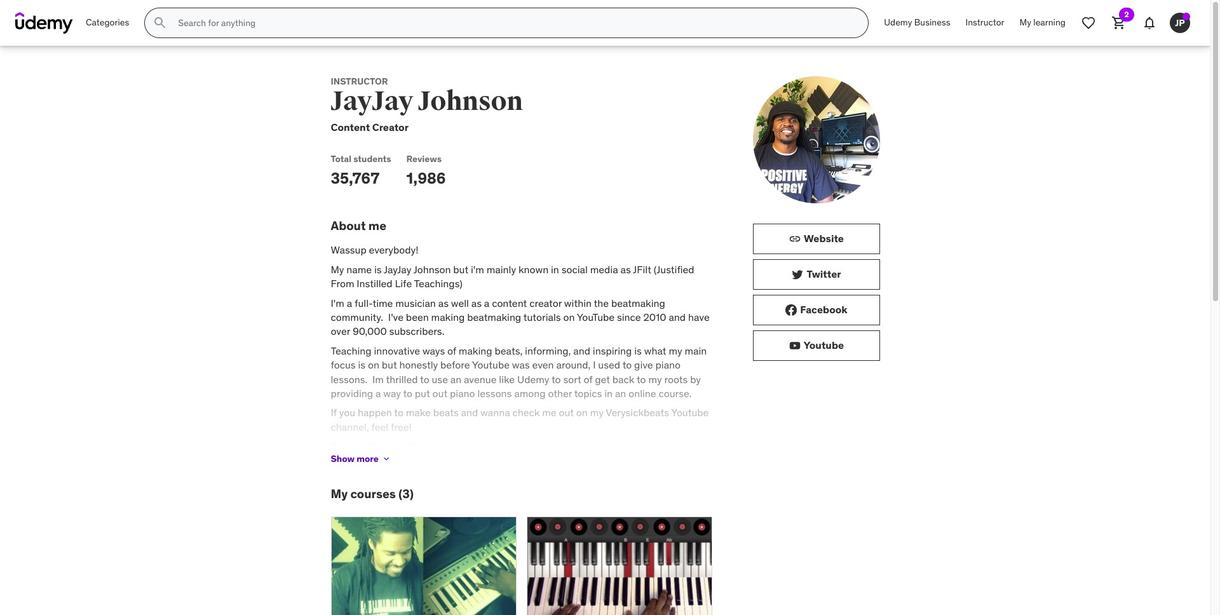 Task type: locate. For each thing, give the bounding box(es) containing it.
small image
[[789, 233, 801, 245], [785, 304, 798, 316]]

use
[[432, 373, 448, 385]]

as left jfilt
[[621, 263, 631, 276]]

of left get
[[584, 373, 593, 385]]

1 vertical spatial youtube
[[472, 358, 510, 371]]

life
[[395, 277, 412, 290]]

of up before
[[447, 344, 456, 357]]

teaching
[[331, 344, 372, 357]]

lessons
[[478, 387, 512, 400]]

my left "courses"
[[331, 486, 348, 502]]

show more button
[[331, 446, 391, 472]]

my for my learning
[[1020, 17, 1031, 28]]

and up around, i
[[573, 344, 590, 357]]

2 horizontal spatial is
[[634, 344, 642, 357]]

on down teaching
[[368, 358, 379, 371]]

1 horizontal spatial piano
[[656, 358, 681, 371]]

0 horizontal spatial me
[[368, 218, 386, 233]]

out inside teaching innovative ways of making beats, informing, and inspiring is what my main focus is on but honestly before youtube was even around, i used to give piano lessons.  im thrilled to use an avenue like udemy to sort of get back to my roots by providing a way to put out piano lessons among other topics in an online course.
[[433, 387, 448, 400]]

1 vertical spatial udemy
[[517, 373, 549, 385]]

as right well
[[471, 296, 482, 309]]

0 vertical spatial me
[[368, 218, 386, 233]]

an
[[450, 373, 462, 385], [615, 387, 626, 400]]

small image left the website on the right of the page
[[789, 233, 801, 245]]

wishlist image
[[1081, 15, 1096, 31]]

small image inside youtube link
[[789, 339, 801, 352]]

subscribers.
[[389, 325, 445, 338]]

udemy image
[[15, 12, 73, 34]]

small image left facebook
[[785, 304, 798, 316]]

small image left twitter
[[791, 268, 804, 281]]

but left the 'i'm'
[[453, 263, 468, 276]]

2 vertical spatial youtube
[[671, 406, 709, 419]]

piano
[[656, 358, 681, 371], [450, 387, 475, 400]]

other
[[548, 387, 572, 400]]

categories
[[86, 17, 129, 28]]

my name is jayjay johnson but i'm mainly known in social media as jfilt (justified from instilled life teachings)
[[331, 263, 694, 290]]

peace
[[331, 440, 359, 453]]

on inside if you happen to make beats and wanna check me out on my verysickbeats youtube channel, feel free!
[[576, 406, 588, 419]]

and inside teaching innovative ways of making beats, informing, and inspiring is what my main focus is on but honestly before youtube was even around, i used to give piano lessons.  im thrilled to use an avenue like udemy to sort of get back to my roots by providing a way to put out piano lessons among other topics in an online course.
[[573, 344, 590, 357]]

0 vertical spatial piano
[[656, 358, 681, 371]]

1 horizontal spatial out
[[559, 406, 574, 419]]

1 horizontal spatial beatmaking
[[611, 296, 665, 309]]

small image down the facebook link
[[789, 339, 801, 352]]

1 horizontal spatial but
[[453, 263, 468, 276]]

0 vertical spatial instructor
[[966, 17, 1004, 28]]

is down teaching
[[358, 358, 365, 371]]

youtube inside if you happen to make beats and wanna check me out on my verysickbeats youtube channel, feel free!
[[671, 406, 709, 419]]

making
[[431, 311, 465, 323], [459, 344, 492, 357]]

instructor for instructor jayjay johnson content creator
[[331, 76, 388, 87]]

0 vertical spatial is
[[374, 263, 382, 276]]

1 vertical spatial out
[[559, 406, 574, 419]]

out down other
[[559, 406, 574, 419]]

1 horizontal spatial my
[[648, 373, 662, 385]]

beatmaking up 'since'
[[611, 296, 665, 309]]

0 vertical spatial my
[[1020, 17, 1031, 28]]

and left have
[[669, 311, 686, 323]]

to sort
[[552, 373, 581, 385]]

instructor right the business
[[966, 17, 1004, 28]]

mainly
[[487, 263, 516, 276]]

of
[[447, 344, 456, 357], [584, 373, 593, 385]]

instructor up "content"
[[331, 76, 388, 87]]

0 horizontal spatial my
[[590, 406, 604, 419]]

0 vertical spatial udemy
[[884, 17, 912, 28]]

0 vertical spatial out
[[433, 387, 448, 400]]

my left learning
[[1020, 17, 1031, 28]]

from
[[331, 277, 354, 290]]

my for my courses (3)
[[331, 486, 348, 502]]

youtube
[[804, 339, 844, 352], [472, 358, 510, 371], [671, 406, 709, 419]]

making down well
[[431, 311, 465, 323]]

small image inside website link
[[789, 233, 801, 245]]

0 horizontal spatial piano
[[450, 387, 475, 400]]

2 vertical spatial on
[[576, 406, 588, 419]]

jayjay up the "life"
[[384, 263, 411, 276]]

feel
[[371, 420, 388, 433]]

my
[[669, 344, 682, 357], [648, 373, 662, 385], [590, 406, 604, 419]]

0 vertical spatial on
[[563, 311, 575, 323]]

instructor for instructor
[[966, 17, 1004, 28]]

jayjay inside instructor jayjay johnson content creator
[[331, 85, 413, 117]]

my learning
[[1020, 17, 1066, 28]]

to inside if you happen to make beats and wanna check me out on my verysickbeats youtube channel, feel free!
[[394, 406, 403, 419]]

total students 35,767
[[331, 153, 391, 188]]

0 horizontal spatial is
[[358, 358, 365, 371]]

my for my name is jayjay johnson but i'm mainly known in social media as jfilt (justified from instilled life teachings)
[[331, 263, 344, 276]]

beats,
[[495, 344, 523, 357]]

instructor inside instructor jayjay johnson content creator
[[331, 76, 388, 87]]

well
[[451, 296, 469, 309]]

0 horizontal spatial out
[[433, 387, 448, 400]]

udemy business
[[884, 17, 950, 28]]

1 vertical spatial instructor
[[331, 76, 388, 87]]

1 horizontal spatial and
[[573, 344, 590, 357]]

my up from
[[331, 263, 344, 276]]

2 vertical spatial my
[[590, 406, 604, 419]]

positive
[[370, 440, 406, 453]]

2 horizontal spatial youtube
[[804, 339, 844, 352]]

2 horizontal spatial my
[[669, 344, 682, 357]]

small image
[[791, 268, 804, 281], [789, 339, 801, 352]]

1 vertical spatial me
[[542, 406, 556, 419]]

1 vertical spatial jayjay
[[384, 263, 411, 276]]

known
[[519, 263, 549, 276]]

0 vertical spatial johnson
[[418, 85, 523, 117]]

as left well
[[438, 296, 449, 309]]

0 horizontal spatial udemy
[[517, 373, 549, 385]]

is
[[374, 263, 382, 276], [634, 344, 642, 357], [358, 358, 365, 371]]

0 horizontal spatial instructor
[[331, 76, 388, 87]]

show more
[[331, 453, 379, 465]]

teachings)
[[414, 277, 462, 290]]

0 vertical spatial small image
[[789, 233, 801, 245]]

you have alerts image
[[1183, 13, 1190, 20]]

1 horizontal spatial on
[[563, 311, 575, 323]]

about me
[[331, 218, 386, 233]]

facebook link
[[753, 295, 880, 325]]

on
[[563, 311, 575, 323], [368, 358, 379, 371], [576, 406, 588, 419]]

1 vertical spatial an
[[615, 387, 626, 400]]

youtube down facebook
[[804, 339, 844, 352]]

by
[[690, 373, 701, 385]]

online
[[629, 387, 656, 400]]

on down the topics in
[[576, 406, 588, 419]]

me up wassup everybody!
[[368, 218, 386, 233]]

my down the topics in
[[590, 406, 604, 419]]

0 horizontal spatial beatmaking
[[467, 311, 521, 323]]

0 horizontal spatial and
[[461, 406, 478, 419]]

an down before
[[450, 373, 462, 385]]

piano down avenue
[[450, 387, 475, 400]]

is up the give
[[634, 344, 642, 357]]

twitter link
[[753, 259, 880, 290]]

0 vertical spatial jayjay
[[331, 85, 413, 117]]

facebook
[[800, 303, 848, 316]]

1 horizontal spatial as
[[471, 296, 482, 309]]

my down the give
[[648, 373, 662, 385]]

1 vertical spatial making
[[459, 344, 492, 357]]

1 horizontal spatial instructor
[[966, 17, 1004, 28]]

0 horizontal spatial youtube
[[472, 358, 510, 371]]

within the
[[564, 296, 609, 309]]

to up free!
[[394, 406, 403, 419]]

me down other
[[542, 406, 556, 419]]

on down within the
[[563, 311, 575, 323]]

verysickbeats
[[606, 406, 669, 419]]

making up before
[[459, 344, 492, 357]]

2 vertical spatial my
[[331, 486, 348, 502]]

website
[[804, 232, 844, 245]]

0 vertical spatial youtube
[[804, 339, 844, 352]]

free!
[[391, 420, 412, 433]]

informing,
[[525, 344, 571, 357]]

1 vertical spatial small image
[[785, 304, 798, 316]]

but inside teaching innovative ways of making beats, informing, and inspiring is what my main focus is on but honestly before youtube was even around, i used to give piano lessons.  im thrilled to use an avenue like udemy to sort of get back to my roots by providing a way to put out piano lessons among other topics in an online course.
[[382, 358, 397, 371]]

my courses (3)
[[331, 486, 414, 502]]

beatmaking
[[611, 296, 665, 309], [467, 311, 521, 323]]

0 vertical spatial and
[[669, 311, 686, 323]]

1 horizontal spatial me
[[542, 406, 556, 419]]

2 vertical spatial and
[[461, 406, 478, 419]]

out inside if you happen to make beats and wanna check me out on my verysickbeats youtube channel, feel free!
[[559, 406, 574, 419]]

my inside my name is jayjay johnson but i'm mainly known in social media as jfilt (justified from instilled life teachings)
[[331, 263, 344, 276]]

my right what
[[669, 344, 682, 357]]

0 vertical spatial an
[[450, 373, 462, 385]]

out down use
[[433, 387, 448, 400]]

2 horizontal spatial and
[[669, 311, 686, 323]]

you
[[339, 406, 355, 419]]

small image inside the facebook link
[[785, 304, 798, 316]]

jayjay up creator
[[331, 85, 413, 117]]

inspiring
[[593, 344, 632, 357]]

wanna
[[481, 406, 510, 419]]

ways
[[423, 344, 445, 357]]

1 vertical spatial beatmaking
[[467, 311, 521, 323]]

and right beats
[[461, 406, 478, 419]]

0 vertical spatial small image
[[791, 268, 804, 281]]

0 vertical spatial but
[[453, 263, 468, 276]]

making inside teaching innovative ways of making beats, informing, and inspiring is what my main focus is on but honestly before youtube was even around, i used to give piano lessons.  im thrilled to use an avenue like udemy to sort of get back to my roots by providing a way to put out piano lessons among other topics in an online course.
[[459, 344, 492, 357]]

make
[[406, 406, 431, 419]]

0 horizontal spatial of
[[447, 344, 456, 357]]

peace & positive energy,
[[331, 440, 442, 453]]

udemy left the business
[[884, 17, 912, 28]]

johnson
[[418, 85, 523, 117], [413, 263, 451, 276]]

small image inside twitter link
[[791, 268, 804, 281]]

jayjay inside my name is jayjay johnson but i'm mainly known in social media as jfilt (justified from instilled life teachings)
[[384, 263, 411, 276]]

1 vertical spatial and
[[573, 344, 590, 357]]

an down the back
[[615, 387, 626, 400]]

learning
[[1033, 17, 1066, 28]]

as
[[621, 263, 631, 276], [438, 296, 449, 309], [471, 296, 482, 309]]

1 vertical spatial my
[[331, 263, 344, 276]]

but down innovative on the left
[[382, 358, 397, 371]]

1 vertical spatial johnson
[[413, 263, 451, 276]]

creator
[[372, 121, 409, 133]]

courses
[[350, 486, 396, 502]]

submit search image
[[153, 15, 168, 31]]

0 vertical spatial making
[[431, 311, 465, 323]]

xsmall image
[[381, 454, 391, 464]]

piano up roots
[[656, 358, 681, 371]]

2 horizontal spatial as
[[621, 263, 631, 276]]

is up instilled
[[374, 263, 382, 276]]

1 vertical spatial my
[[648, 373, 662, 385]]

1 vertical spatial of
[[584, 373, 593, 385]]

and inside if you happen to make beats and wanna check me out on my verysickbeats youtube channel, feel free!
[[461, 406, 478, 419]]

udemy up among
[[517, 373, 549, 385]]

1 vertical spatial piano
[[450, 387, 475, 400]]

my learning link
[[1012, 8, 1073, 38]]

0 horizontal spatial as
[[438, 296, 449, 309]]

youtube up avenue
[[472, 358, 510, 371]]

1 vertical spatial but
[[382, 358, 397, 371]]

a full-
[[347, 296, 373, 309]]

udemy
[[884, 17, 912, 28], [517, 373, 549, 385]]

0 vertical spatial my
[[669, 344, 682, 357]]

jp link
[[1165, 8, 1195, 38]]

0 horizontal spatial on
[[368, 358, 379, 371]]

channel,
[[331, 420, 369, 433]]

2 horizontal spatial on
[[576, 406, 588, 419]]

1 horizontal spatial of
[[584, 373, 593, 385]]

if you happen to make beats and wanna check me out on my verysickbeats youtube channel, feel free!
[[331, 406, 709, 433]]

1 vertical spatial is
[[634, 344, 642, 357]]

and inside "i'm a full-time musician as well as a content creator within the beatmaking community.  i've been making beatmaking tutorials on youtube since 2010 and have over 90,000 subscribers."
[[669, 311, 686, 323]]

beatmaking down a content
[[467, 311, 521, 323]]

1,986
[[406, 168, 446, 188]]

youtube down course.
[[671, 406, 709, 419]]

on inside teaching innovative ways of making beats, informing, and inspiring is what my main focus is on but honestly before youtube was even around, i used to give piano lessons.  im thrilled to use an avenue like udemy to sort of get back to my roots by providing a way to put out piano lessons among other topics in an online course.
[[368, 358, 379, 371]]

1 vertical spatial on
[[368, 358, 379, 371]]

me
[[368, 218, 386, 233], [542, 406, 556, 419]]

1 vertical spatial small image
[[789, 339, 801, 352]]

1 horizontal spatial is
[[374, 263, 382, 276]]

1 horizontal spatial youtube
[[671, 406, 709, 419]]

0 horizontal spatial but
[[382, 358, 397, 371]]

back
[[613, 373, 634, 385]]

among
[[514, 387, 546, 400]]



Task type: describe. For each thing, give the bounding box(es) containing it.
reviews 1,986
[[406, 153, 446, 188]]

as inside my name is jayjay johnson but i'm mainly known in social media as jfilt (justified from instilled life teachings)
[[621, 263, 631, 276]]

musician
[[395, 296, 436, 309]]

energy,
[[408, 440, 442, 453]]

social
[[562, 263, 588, 276]]

instructor link
[[958, 8, 1012, 38]]

business
[[914, 17, 950, 28]]

me inside if you happen to make beats and wanna check me out on my verysickbeats youtube channel, feel free!
[[542, 406, 556, 419]]

35,767
[[331, 168, 380, 188]]

a content
[[484, 296, 527, 309]]

0 vertical spatial beatmaking
[[611, 296, 665, 309]]

beats
[[433, 406, 459, 419]]

2
[[1124, 10, 1129, 19]]

check
[[512, 406, 540, 419]]

instructor jayjay johnson content creator
[[331, 76, 523, 133]]

even
[[532, 358, 554, 371]]

in
[[551, 263, 559, 276]]

jfilt
[[633, 263, 651, 276]]

0 vertical spatial of
[[447, 344, 456, 357]]

way
[[383, 387, 401, 400]]

small image for youtube
[[789, 339, 801, 352]]

show
[[331, 453, 355, 465]]

my inside if you happen to make beats and wanna check me out on my verysickbeats youtube channel, feel free!
[[590, 406, 604, 419]]

notifications image
[[1142, 15, 1157, 31]]

more
[[357, 453, 379, 465]]

(justified
[[654, 263, 694, 276]]

jp
[[1175, 17, 1185, 28]]

teaching innovative ways of making beats, informing, and inspiring is what my main focus is on but honestly before youtube was even around, i used to give piano lessons.  im thrilled to use an avenue like udemy to sort of get back to my roots by providing a way to put out piano lessons among other topics in an online course.
[[331, 344, 707, 400]]

jayjay johnson image
[[753, 76, 880, 203]]

shopping cart with 2 items image
[[1111, 15, 1127, 31]]

website link
[[753, 224, 880, 254]]

focus
[[331, 358, 356, 371]]

is inside my name is jayjay johnson but i'm mainly known in social media as jfilt (justified from instilled life teachings)
[[374, 263, 382, 276]]

around, i
[[556, 358, 596, 371]]

making inside "i'm a full-time musician as well as a content creator within the beatmaking community.  i've been making beatmaking tutorials on youtube since 2010 and have over 90,000 subscribers."
[[431, 311, 465, 323]]

reviews
[[406, 153, 442, 165]]

used
[[598, 358, 620, 371]]

(3)
[[398, 486, 414, 502]]

innovative
[[374, 344, 420, 357]]

a
[[376, 387, 381, 400]]

creator
[[529, 296, 562, 309]]

course.
[[659, 387, 692, 400]]

media
[[590, 263, 618, 276]]

everybody!
[[369, 244, 418, 256]]

2010
[[643, 311, 666, 323]]

udemy business link
[[877, 8, 958, 38]]

been
[[406, 311, 429, 323]]

to up put
[[420, 373, 429, 385]]

before
[[440, 358, 470, 371]]

johnson inside instructor jayjay johnson content creator
[[418, 85, 523, 117]]

small image for facebook
[[785, 304, 798, 316]]

categories button
[[78, 8, 137, 38]]

0 horizontal spatial an
[[450, 373, 462, 385]]

to up the back
[[623, 358, 632, 371]]

content
[[331, 121, 370, 133]]

Search for anything text field
[[176, 12, 853, 34]]

happen
[[358, 406, 392, 419]]

total
[[331, 153, 351, 165]]

on inside "i'm a full-time musician as well as a content creator within the beatmaking community.  i've been making beatmaking tutorials on youtube since 2010 and have over 90,000 subscribers."
[[563, 311, 575, 323]]

twitter
[[807, 268, 841, 281]]

since
[[617, 311, 641, 323]]

but inside my name is jayjay johnson but i'm mainly known in social media as jfilt (justified from instilled life teachings)
[[453, 263, 468, 276]]

about
[[331, 218, 366, 233]]

what
[[644, 344, 666, 357]]

over
[[331, 325, 350, 338]]

small image for twitter
[[791, 268, 804, 281]]

&
[[361, 440, 368, 453]]

youtube link
[[753, 330, 880, 361]]

johnson inside my name is jayjay johnson but i'm mainly known in social media as jfilt (justified from instilled life teachings)
[[413, 263, 451, 276]]

1 horizontal spatial udemy
[[884, 17, 912, 28]]

tutorials
[[523, 311, 561, 323]]

2 vertical spatial is
[[358, 358, 365, 371]]

name
[[347, 263, 372, 276]]

providing
[[331, 387, 373, 400]]

2 link
[[1104, 8, 1134, 38]]

udemy inside teaching innovative ways of making beats, informing, and inspiring is what my main focus is on but honestly before youtube was even around, i used to give piano lessons.  im thrilled to use an avenue like udemy to sort of get back to my roots by providing a way to put out piano lessons among other topics in an online course.
[[517, 373, 549, 385]]

wassup everybody!
[[331, 244, 418, 256]]

topics in
[[574, 387, 613, 400]]

get
[[595, 373, 610, 385]]

to left put
[[403, 387, 412, 400]]

roots
[[664, 373, 688, 385]]

lessons.
[[331, 373, 368, 385]]

to up online
[[637, 373, 646, 385]]

youtube inside teaching innovative ways of making beats, informing, and inspiring is what my main focus is on but honestly before youtube was even around, i used to give piano lessons.  im thrilled to use an avenue like udemy to sort of get back to my roots by providing a way to put out piano lessons among other topics in an online course.
[[472, 358, 510, 371]]

i'm
[[471, 263, 484, 276]]

honestly
[[399, 358, 438, 371]]

community.
[[331, 311, 383, 323]]

time
[[373, 296, 393, 309]]

i'm
[[331, 296, 344, 309]]

instilled
[[357, 277, 392, 290]]

main
[[685, 344, 707, 357]]

if
[[331, 406, 337, 419]]

90,000
[[353, 325, 387, 338]]

small image for website
[[789, 233, 801, 245]]

put
[[415, 387, 430, 400]]

1 horizontal spatial an
[[615, 387, 626, 400]]



Task type: vqa. For each thing, say whether or not it's contained in the screenshot.
free!
yes



